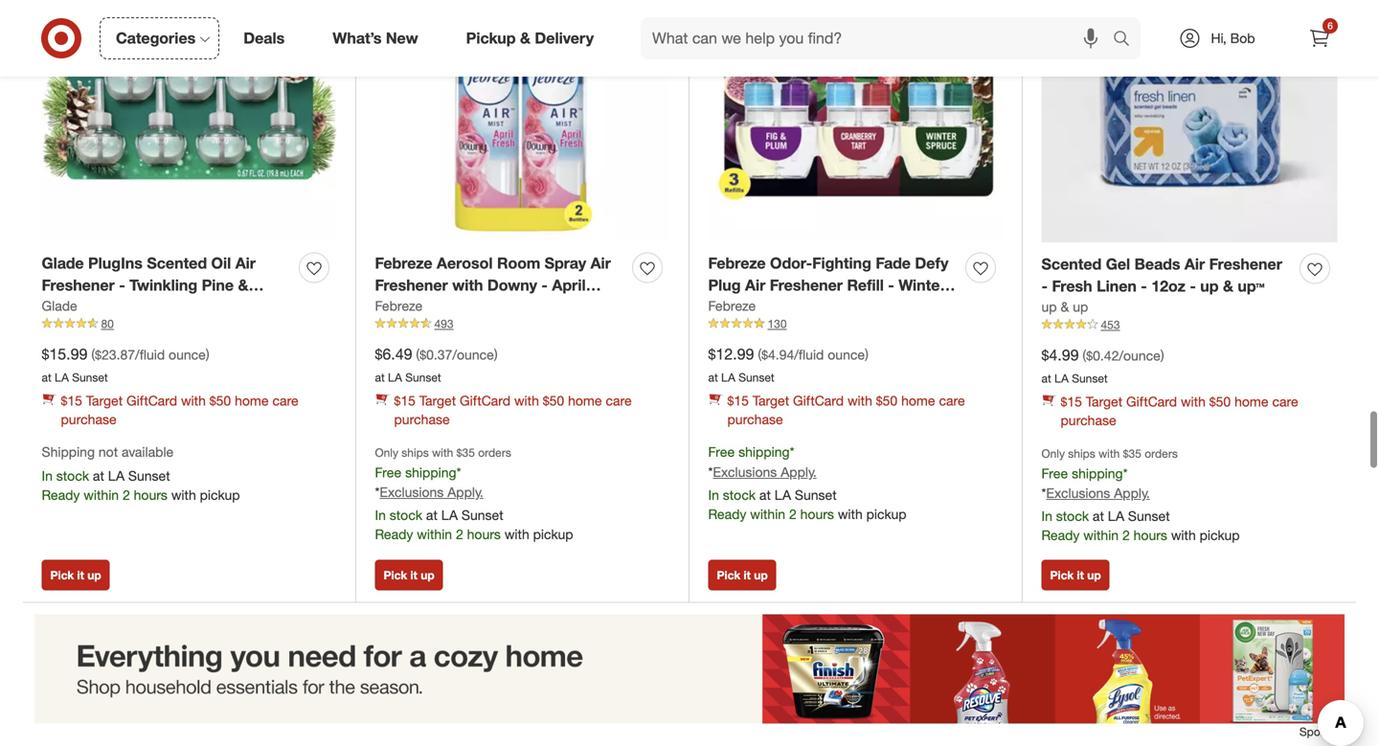 Task type: describe. For each thing, give the bounding box(es) containing it.
pick it up button for $15.99
[[42, 560, 110, 591]]

( for $15.99
[[91, 346, 95, 363]]

up & up link
[[1042, 297, 1089, 317]]

winter
[[899, 276, 946, 295]]

febreze link for plug
[[708, 296, 756, 316]]

febreze inside the febreze odor-fighting fade defy plug air freshener refill - winter - 2.61 fl oz/3pk
[[708, 254, 766, 273]]

freshener inside febreze aerosol room spray air freshener with downy - april fresh room scent - 17.6oz/2pk
[[375, 276, 448, 295]]

glade plugins scented oil air freshener - twinkling pine & cedar - 4.69oz/7pk link
[[42, 253, 292, 317]]

( for $4.99
[[1083, 347, 1087, 364]]

ready inside shipping not available in stock at  la sunset ready within 2 hours with pickup
[[42, 487, 80, 504]]

4.69oz/7pk
[[101, 298, 180, 317]]

not
[[99, 444, 118, 461]]

exclusions for febreze aerosol room spray air freshener with downy - april fresh room scent - 17.6oz/2pk
[[380, 484, 444, 501]]

orders for $6.49
[[478, 446, 511, 460]]

bob
[[1231, 30, 1256, 46]]

/fluid for $12.99
[[794, 346, 824, 363]]

categories link
[[100, 17, 220, 59]]

febreze link for freshener
[[375, 296, 423, 316]]

) inside the $4.99 ( $0.42 /ounce ) at la sunset
[[1161, 347, 1165, 364]]

la inside free shipping * * exclusions apply. in stock at  la sunset ready within 2 hours with pickup
[[775, 487, 791, 504]]

pick it up button for $12.99
[[708, 560, 777, 591]]

giftcard for $4.99
[[1127, 393, 1177, 410]]

delivery
[[535, 29, 594, 47]]

shipping
[[42, 444, 95, 461]]

$15 for $4.99
[[1061, 393, 1083, 410]]

$4.94
[[762, 346, 794, 363]]

$50 for febreze odor-fighting fade defy plug air freshener refill - winter - 2.61 fl oz/3pk
[[876, 392, 898, 409]]

spray
[[545, 254, 586, 273]]

up for pick it up button associated with $15.99
[[87, 568, 101, 583]]

ships for $4.99
[[1068, 447, 1096, 461]]

pickup
[[466, 29, 516, 47]]

glade link
[[42, 296, 77, 316]]

sunset inside the $4.99 ( $0.42 /ounce ) at la sunset
[[1072, 371, 1108, 386]]

air inside glade plugins scented oil air freshener - twinkling pine & cedar - 4.69oz/7pk
[[235, 254, 256, 273]]

hours inside free shipping * * exclusions apply. in stock at  la sunset ready within 2 hours with pickup
[[801, 506, 834, 523]]

within inside free shipping * * exclusions apply. in stock at  la sunset ready within 2 hours with pickup
[[750, 506, 786, 523]]

up for $12.99 pick it up button
[[754, 568, 768, 583]]

oil
[[211, 254, 231, 273]]

air inside scented gel beads air freshener - fresh linen - 12oz - up & up™
[[1185, 255, 1205, 274]]

ounce for twinkling
[[169, 346, 206, 363]]

$0.37
[[420, 346, 453, 363]]

scented gel beads air freshener - fresh linen - 12oz - up & up™ link
[[1042, 254, 1293, 297]]

target for $6.49
[[419, 392, 456, 409]]

with inside febreze aerosol room spray air freshener with downy - april fresh room scent - 17.6oz/2pk
[[452, 276, 483, 295]]

) inside $6.49 ( $0.37 /ounce ) at la sunset
[[494, 346, 498, 363]]

( for $6.49
[[416, 346, 420, 363]]

130 link
[[708, 316, 1004, 332]]

categories
[[116, 29, 196, 47]]

& inside pickup & delivery "link"
[[520, 29, 531, 47]]

apply. for scented gel beads air freshener - fresh linen - 12oz - up & up™
[[1114, 485, 1150, 502]]

care for glade plugins scented oil air freshener - twinkling pine & cedar - 4.69oz/7pk
[[273, 392, 299, 409]]

pick it up for $6.49
[[384, 568, 435, 583]]

12oz
[[1152, 277, 1186, 296]]

6
[[1328, 20, 1333, 32]]

sunset inside shipping not available in stock at  la sunset ready within 2 hours with pickup
[[128, 468, 170, 484]]

febreze inside febreze aerosol room spray air freshener with downy - april fresh room scent - 17.6oz/2pk
[[375, 254, 433, 273]]

80 link
[[42, 316, 337, 332]]

giftcard for $6.49
[[460, 392, 511, 409]]

sunset inside $12.99 ( $4.94 /fluid ounce ) at la sunset
[[739, 370, 775, 385]]

refill
[[847, 276, 884, 295]]

$12.99
[[708, 345, 754, 364]]

- left 80
[[90, 298, 97, 317]]

What can we help you find? suggestions appear below search field
[[641, 17, 1118, 59]]

493 link
[[375, 316, 670, 332]]

pickup & delivery
[[466, 29, 594, 47]]

$50 for febreze aerosol room spray air freshener with downy - april fresh room scent - 17.6oz/2pk
[[543, 392, 564, 409]]

febreze odor-fighting fade defy plug air freshener refill - winter - 2.61 fl oz/3pk
[[708, 254, 957, 317]]

cedar
[[42, 298, 86, 317]]

only for $6.49
[[375, 446, 398, 460]]

at inside the $4.99 ( $0.42 /ounce ) at la sunset
[[1042, 371, 1052, 386]]

home for febreze aerosol room spray air freshener with downy - april fresh room scent - 17.6oz/2pk
[[568, 392, 602, 409]]

target for $15.99
[[86, 392, 123, 409]]

giftcard for $15.99
[[126, 392, 177, 409]]

orders for $4.99
[[1145, 447, 1178, 461]]

april
[[552, 276, 586, 295]]

130
[[768, 317, 787, 331]]

care for febreze odor-fighting fade defy plug air freshener refill - winter - 2.61 fl oz/3pk
[[939, 392, 965, 409]]

at inside free shipping * * exclusions apply. in stock at  la sunset ready within 2 hours with pickup
[[760, 487, 771, 504]]

scented gel beads air freshener - fresh linen - 12oz - up & up™
[[1042, 255, 1283, 296]]

sunset inside "$15.99 ( $23.87 /fluid ounce ) at la sunset"
[[72, 370, 108, 385]]

1 vertical spatial room
[[420, 298, 463, 317]]

80
[[101, 317, 114, 331]]

$15 target giftcard with $50 home care purchase for $15.99
[[61, 392, 299, 428]]

up & up
[[1042, 298, 1089, 315]]

free inside free shipping * * exclusions apply. in stock at  la sunset ready within 2 hours with pickup
[[708, 444, 735, 461]]

) inside $12.99 ( $4.94 /fluid ounce ) at la sunset
[[865, 346, 869, 363]]

care for febreze aerosol room spray air freshener with downy - april fresh room scent - 17.6oz/2pk
[[606, 392, 632, 409]]

what's new
[[333, 29, 418, 47]]

linen
[[1097, 277, 1137, 296]]

stock inside free shipping * * exclusions apply. in stock at  la sunset ready within 2 hours with pickup
[[723, 487, 756, 504]]

febreze odor-fighting fade defy plug air freshener refill - winter - 2.61 fl oz/3pk link
[[708, 253, 959, 317]]

$12.99 ( $4.94 /fluid ounce ) at la sunset
[[708, 345, 869, 385]]

/fluid for $15.99
[[135, 346, 165, 363]]

twinkling
[[129, 276, 197, 295]]

2.61
[[708, 298, 738, 317]]

deals link
[[227, 17, 309, 59]]

$15.99 ( $23.87 /fluid ounce ) at la sunset
[[42, 345, 209, 385]]

glade plugins scented oil air freshener - twinkling pine & cedar - 4.69oz/7pk
[[42, 254, 256, 317]]

freshener inside glade plugins scented oil air freshener - twinkling pine & cedar - 4.69oz/7pk
[[42, 276, 115, 295]]

la inside shipping not available in stock at  la sunset ready within 2 hours with pickup
[[108, 468, 125, 484]]

- right winter
[[950, 276, 957, 295]]

fade
[[876, 254, 911, 273]]

defy
[[915, 254, 949, 273]]

febreze aerosol room spray air freshener with downy - april fresh room scent - 17.6oz/2pk
[[375, 254, 611, 317]]

home for glade plugins scented oil air freshener - twinkling pine & cedar - 4.69oz/7pk
[[235, 392, 269, 409]]

- left april
[[542, 276, 548, 295]]

shipping for febreze aerosol room spray air freshener with downy - april fresh room scent - 17.6oz/2pk
[[405, 464, 457, 481]]

shipping not available in stock at  la sunset ready within 2 hours with pickup
[[42, 444, 240, 504]]

pickup & delivery link
[[450, 17, 618, 59]]

hi, bob
[[1211, 30, 1256, 46]]

with inside free shipping * * exclusions apply. in stock at  la sunset ready within 2 hours with pickup
[[838, 506, 863, 523]]

la inside $12.99 ( $4.94 /fluid ounce ) at la sunset
[[721, 370, 736, 385]]

beads
[[1135, 255, 1181, 274]]

6 link
[[1299, 17, 1341, 59]]

free shipping * * exclusions apply. in stock at  la sunset ready within 2 hours with pickup
[[708, 444, 907, 523]]

pine
[[202, 276, 234, 295]]

search
[[1105, 31, 1151, 49]]

$4.99
[[1042, 346, 1079, 365]]

0 vertical spatial room
[[497, 254, 541, 273]]

advertisement region
[[23, 615, 1357, 724]]

shipping for scented gel beads air freshener - fresh linen - 12oz - up & up™
[[1072, 465, 1123, 482]]

$6.49
[[375, 345, 412, 364]]

search button
[[1105, 17, 1151, 63]]

/ounce for linen
[[1119, 347, 1161, 364]]

it for $12.99
[[744, 568, 751, 583]]

purchase for $4.99
[[1061, 412, 1117, 429]]

$23.87
[[95, 346, 135, 363]]

pick it up button for $4.99
[[1042, 560, 1110, 591]]



Task type: vqa. For each thing, say whether or not it's contained in the screenshot.
Febreze Aerosol Room Spray Air Freshener with Downy - April Fresh Room Scent - 17.6oz/2pk's apply.
yes



Task type: locate. For each thing, give the bounding box(es) containing it.
deals
[[244, 29, 285, 47]]

glade up glade link
[[42, 254, 84, 273]]

2 inside free shipping * * exclusions apply. in stock at  la sunset ready within 2 hours with pickup
[[789, 506, 797, 523]]

/ounce down 453
[[1119, 347, 1161, 364]]

la inside "$15.99 ( $23.87 /fluid ounce ) at la sunset"
[[55, 370, 69, 385]]

$50 down 130 link at the right top
[[876, 392, 898, 409]]

1 horizontal spatial scented
[[1042, 255, 1102, 274]]

target down "$15.99 ( $23.87 /fluid ounce ) at la sunset" in the left of the page
[[86, 392, 123, 409]]

2 horizontal spatial apply.
[[1114, 485, 1150, 502]]

target for $4.99
[[1086, 393, 1123, 410]]

2 glade from the top
[[42, 297, 77, 314]]

0 vertical spatial glade
[[42, 254, 84, 273]]

$15 target giftcard with $50 home care purchase for $4.99
[[1061, 393, 1299, 429]]

1 horizontal spatial only ships with $35 orders free shipping * * exclusions apply. in stock at  la sunset ready within 2 hours with pickup
[[1042, 447, 1240, 544]]

0 horizontal spatial shipping
[[405, 464, 457, 481]]

la inside $6.49 ( $0.37 /ounce ) at la sunset
[[388, 370, 402, 385]]

$15 target giftcard with $50 home care purchase down 453 link
[[1061, 393, 1299, 429]]

target down the $4.99 ( $0.42 /ounce ) at la sunset
[[1086, 393, 1123, 410]]

pick it up for $12.99
[[717, 568, 768, 583]]

with inside shipping not available in stock at  la sunset ready within 2 hours with pickup
[[171, 487, 196, 504]]

room up downy
[[497, 254, 541, 273]]

pick it up for $15.99
[[50, 568, 101, 583]]

freshener up the "cedar"
[[42, 276, 115, 295]]

( inside "$15.99 ( $23.87 /fluid ounce ) at la sunset"
[[91, 346, 95, 363]]

febreze link up $6.49
[[375, 296, 423, 316]]

2
[[123, 487, 130, 504], [789, 506, 797, 523], [456, 526, 463, 543], [1123, 527, 1130, 544]]

air right oil
[[235, 254, 256, 273]]

) inside "$15.99 ( $23.87 /fluid ounce ) at la sunset"
[[206, 346, 209, 363]]

purchase for $15.99
[[61, 411, 117, 428]]

up for up & up link
[[1073, 298, 1089, 315]]

$4.99 ( $0.42 /ounce ) at la sunset
[[1042, 346, 1165, 386]]

giftcard down the $4.99 ( $0.42 /ounce ) at la sunset
[[1127, 393, 1177, 410]]

1 horizontal spatial orders
[[1145, 447, 1178, 461]]

only ships with $35 orders free shipping * * exclusions apply. in stock at  la sunset ready within 2 hours with pickup for $6.49
[[375, 446, 573, 543]]

ships down the $4.99 ( $0.42 /ounce ) at la sunset
[[1068, 447, 1096, 461]]

1 it from the left
[[77, 568, 84, 583]]

giftcard down "$15.99 ( $23.87 /fluid ounce ) at la sunset" in the left of the page
[[126, 392, 177, 409]]

2 /fluid from the left
[[794, 346, 824, 363]]

purchase up the not
[[61, 411, 117, 428]]

it
[[77, 568, 84, 583], [411, 568, 418, 583], [744, 568, 751, 583], [1077, 568, 1084, 583]]

2 pick from the left
[[384, 568, 407, 583]]

care
[[273, 392, 299, 409], [606, 392, 632, 409], [939, 392, 965, 409], [1273, 393, 1299, 410]]

$6.49 ( $0.37 /ounce ) at la sunset
[[375, 345, 498, 385]]

sunset inside free shipping * * exclusions apply. in stock at  la sunset ready within 2 hours with pickup
[[795, 487, 837, 504]]

hours inside shipping not available in stock at  la sunset ready within 2 hours with pickup
[[134, 487, 168, 504]]

0 horizontal spatial /fluid
[[135, 346, 165, 363]]

493
[[434, 317, 454, 331]]

/fluid
[[135, 346, 165, 363], [794, 346, 824, 363]]

within
[[84, 487, 119, 504], [750, 506, 786, 523], [417, 526, 452, 543], [1084, 527, 1119, 544]]

1 horizontal spatial shipping
[[739, 444, 790, 461]]

aerosol
[[437, 254, 493, 273]]

$35 down the $4.99 ( $0.42 /ounce ) at la sunset
[[1123, 447, 1142, 461]]

453
[[1101, 317, 1120, 332]]

febreze down plug
[[708, 297, 756, 314]]

at inside shipping not available in stock at  la sunset ready within 2 hours with pickup
[[93, 468, 104, 484]]

apply. inside free shipping * * exclusions apply. in stock at  la sunset ready within 2 hours with pickup
[[781, 464, 817, 481]]

pick it up for $4.99
[[1050, 568, 1101, 583]]

fl
[[743, 298, 752, 317]]

1 horizontal spatial /fluid
[[794, 346, 824, 363]]

fighting
[[813, 254, 872, 273]]

1 vertical spatial fresh
[[375, 298, 415, 317]]

apply. for febreze aerosol room spray air freshener with downy - april fresh room scent - 17.6oz/2pk
[[448, 484, 484, 501]]

scented gel beads air freshener - fresh linen - 12oz - up & up™ image
[[1042, 0, 1338, 243], [1042, 0, 1338, 243]]

la inside the $4.99 ( $0.42 /ounce ) at la sunset
[[1055, 371, 1069, 386]]

exclusions apply. button for febreze aerosol room spray air freshener with downy - april fresh room scent - 17.6oz/2pk
[[380, 483, 484, 502]]

& inside scented gel beads air freshener - fresh linen - 12oz - up & up™
[[1223, 277, 1234, 296]]

4 pick from the left
[[1050, 568, 1074, 583]]

purchase for $12.99
[[728, 411, 783, 428]]

purchase
[[61, 411, 117, 428], [394, 411, 450, 428], [728, 411, 783, 428], [1061, 412, 1117, 429]]

ounce inside "$15.99 ( $23.87 /fluid ounce ) at la sunset"
[[169, 346, 206, 363]]

1 horizontal spatial febreze link
[[708, 296, 756, 316]]

1 vertical spatial glade
[[42, 297, 77, 314]]

/ounce down 493
[[453, 346, 494, 363]]

home for scented gel beads air freshener - fresh linen - 12oz - up & up™
[[1235, 393, 1269, 410]]

fresh
[[1052, 277, 1093, 296], [375, 298, 415, 317]]

up™
[[1238, 277, 1265, 296]]

stock
[[56, 468, 89, 484], [723, 487, 756, 504], [390, 507, 423, 524], [1057, 508, 1089, 525]]

with
[[452, 276, 483, 295], [181, 392, 206, 409], [514, 392, 539, 409], [848, 392, 873, 409], [1181, 393, 1206, 410], [432, 446, 453, 460], [1099, 447, 1120, 461], [171, 487, 196, 504], [838, 506, 863, 523], [505, 526, 530, 543], [1172, 527, 1196, 544]]

$15 for $6.49
[[394, 392, 416, 409]]

sponsored
[[1300, 725, 1357, 739]]

freshener inside the febreze odor-fighting fade defy plug air freshener refill - winter - 2.61 fl oz/3pk
[[770, 276, 843, 295]]

pickup
[[200, 487, 240, 504], [867, 506, 907, 523], [533, 526, 573, 543], [1200, 527, 1240, 544]]

plug
[[708, 276, 741, 295]]

1 horizontal spatial exclusions apply. button
[[713, 463, 817, 482]]

free for scented gel beads air freshener - fresh linen - 12oz - up & up™
[[1042, 465, 1068, 482]]

1 glade from the top
[[42, 254, 84, 273]]

2 pick it up from the left
[[384, 568, 435, 583]]

3 pick it up button from the left
[[708, 560, 777, 591]]

( inside $6.49 ( $0.37 /ounce ) at la sunset
[[416, 346, 420, 363]]

exclusions for scented gel beads air freshener - fresh linen - 12oz - up & up™
[[1047, 485, 1111, 502]]

/ounce inside $6.49 ( $0.37 /ounce ) at la sunset
[[453, 346, 494, 363]]

) down 130 link at the right top
[[865, 346, 869, 363]]

oz/3pk
[[756, 298, 805, 317]]

plugins
[[88, 254, 143, 273]]

& up $4.99
[[1061, 298, 1069, 315]]

(
[[91, 346, 95, 363], [416, 346, 420, 363], [758, 346, 762, 363], [1083, 347, 1087, 364]]

0 vertical spatial fresh
[[1052, 277, 1093, 296]]

what's new link
[[316, 17, 442, 59]]

2 inside shipping not available in stock at  la sunset ready within 2 hours with pickup
[[123, 487, 130, 504]]

scented up the up & up
[[1042, 255, 1102, 274]]

1 horizontal spatial $35
[[1123, 447, 1142, 461]]

la
[[55, 370, 69, 385], [388, 370, 402, 385], [721, 370, 736, 385], [1055, 371, 1069, 386], [108, 468, 125, 484], [775, 487, 791, 504], [441, 507, 458, 524], [1108, 508, 1125, 525]]

hours
[[134, 487, 168, 504], [801, 506, 834, 523], [467, 526, 501, 543], [1134, 527, 1168, 544]]

scented inside glade plugins scented oil air freshener - twinkling pine & cedar - 4.69oz/7pk
[[147, 254, 207, 273]]

$0.42
[[1087, 347, 1119, 364]]

purchase down the $4.99 ( $0.42 /ounce ) at la sunset
[[1061, 412, 1117, 429]]

air inside the febreze odor-fighting fade defy plug air freshener refill - winter - 2.61 fl oz/3pk
[[745, 276, 766, 295]]

care for scented gel beads air freshener - fresh linen - 12oz - up & up™
[[1273, 393, 1299, 410]]

up for pick it up button corresponding to $6.49
[[421, 568, 435, 583]]

- up the up & up
[[1042, 277, 1048, 296]]

freshener up up™
[[1210, 255, 1283, 274]]

scented up twinkling
[[147, 254, 207, 273]]

giftcard down $6.49 ( $0.37 /ounce ) at la sunset
[[460, 392, 511, 409]]

/fluid inside $12.99 ( $4.94 /fluid ounce ) at la sunset
[[794, 346, 824, 363]]

0 horizontal spatial orders
[[478, 446, 511, 460]]

ounce down 80 link
[[169, 346, 206, 363]]

orders
[[478, 446, 511, 460], [1145, 447, 1178, 461]]

0 horizontal spatial exclusions apply. button
[[380, 483, 484, 502]]

$15 down $6.49
[[394, 392, 416, 409]]

air inside febreze aerosol room spray air freshener with downy - april fresh room scent - 17.6oz/2pk
[[591, 254, 611, 273]]

it for $4.99
[[1077, 568, 1084, 583]]

freshener down odor-
[[770, 276, 843, 295]]

0 horizontal spatial ounce
[[169, 346, 206, 363]]

$35 for $6.49
[[457, 446, 475, 460]]

exclusions apply. button
[[713, 463, 817, 482], [380, 483, 484, 502], [1047, 484, 1150, 503]]

1 horizontal spatial room
[[497, 254, 541, 273]]

scented inside scented gel beads air freshener - fresh linen - 12oz - up & up™
[[1042, 255, 1102, 274]]

1 horizontal spatial only
[[1042, 447, 1065, 461]]

$15.99
[[42, 345, 88, 364]]

febreze odor-fighting fade defy plug air freshener refill - winter - 2.61 fl oz/3pk image
[[708, 0, 1004, 242], [708, 0, 1004, 242]]

$50 down 493 link
[[543, 392, 564, 409]]

scent
[[467, 298, 509, 317]]

0 horizontal spatial $35
[[457, 446, 475, 460]]

giftcard
[[126, 392, 177, 409], [460, 392, 511, 409], [793, 392, 844, 409], [1127, 393, 1177, 410]]

freshener up 493
[[375, 276, 448, 295]]

4 pick it up from the left
[[1050, 568, 1101, 583]]

) down 453 link
[[1161, 347, 1165, 364]]

$50 down 80 link
[[210, 392, 231, 409]]

- left 12oz
[[1141, 277, 1148, 296]]

pick for $15.99
[[50, 568, 74, 583]]

at inside $6.49 ( $0.37 /ounce ) at la sunset
[[375, 370, 385, 385]]

purchase down $6.49 ( $0.37 /ounce ) at la sunset
[[394, 411, 450, 428]]

it for $6.49
[[411, 568, 418, 583]]

room left scent
[[420, 298, 463, 317]]

available
[[122, 444, 174, 461]]

/ounce inside the $4.99 ( $0.42 /ounce ) at la sunset
[[1119, 347, 1161, 364]]

( right "$12.99"
[[758, 346, 762, 363]]

ready inside free shipping * * exclusions apply. in stock at  la sunset ready within 2 hours with pickup
[[708, 506, 747, 523]]

air
[[235, 254, 256, 273], [591, 254, 611, 273], [1185, 255, 1205, 274], [745, 276, 766, 295]]

0 horizontal spatial scented
[[147, 254, 207, 273]]

*
[[790, 444, 795, 461], [708, 464, 713, 481], [457, 464, 461, 481], [1123, 465, 1128, 482], [375, 484, 380, 501], [1042, 485, 1047, 502]]

febreze link down plug
[[708, 296, 756, 316]]

1 horizontal spatial /ounce
[[1119, 347, 1161, 364]]

target for $12.99
[[753, 392, 790, 409]]

febreze up plug
[[708, 254, 766, 273]]

-
[[119, 276, 125, 295], [542, 276, 548, 295], [888, 276, 895, 295], [950, 276, 957, 295], [1042, 277, 1048, 296], [1141, 277, 1148, 296], [1190, 277, 1196, 296], [90, 298, 97, 317], [514, 298, 520, 317]]

febreze aerosol room spray air freshener with downy - april fresh room scent - 17.6oz/2pk image
[[375, 0, 670, 242], [375, 0, 670, 242]]

$35 for $4.99
[[1123, 447, 1142, 461]]

1 horizontal spatial exclusions
[[713, 464, 777, 481]]

at
[[42, 370, 51, 385], [375, 370, 385, 385], [708, 370, 718, 385], [1042, 371, 1052, 386], [93, 468, 104, 484], [760, 487, 771, 504], [426, 507, 438, 524], [1093, 508, 1104, 525]]

- down plugins
[[119, 276, 125, 295]]

- down downy
[[514, 298, 520, 317]]

$15 target giftcard with $50 home care purchase down $12.99 ( $4.94 /fluid ounce ) at la sunset at right
[[728, 392, 965, 428]]

/fluid down 4.69oz/7pk
[[135, 346, 165, 363]]

1 febreze link from the left
[[375, 296, 423, 316]]

glade for glade plugins scented oil air freshener - twinkling pine & cedar - 4.69oz/7pk
[[42, 254, 84, 273]]

1 ounce from the left
[[169, 346, 206, 363]]

freshener inside scented gel beads air freshener - fresh linen - 12oz - up & up™
[[1210, 255, 1283, 274]]

$15 for $12.99
[[728, 392, 749, 409]]

in inside free shipping * * exclusions apply. in stock at  la sunset ready within 2 hours with pickup
[[708, 487, 719, 504]]

shipping
[[739, 444, 790, 461], [405, 464, 457, 481], [1072, 465, 1123, 482]]

/fluid down oz/3pk
[[794, 346, 824, 363]]

ounce inside $12.99 ( $4.94 /fluid ounce ) at la sunset
[[828, 346, 865, 363]]

ships down $6.49 ( $0.37 /ounce ) at la sunset
[[402, 446, 429, 460]]

4 it from the left
[[1077, 568, 1084, 583]]

$50 for glade plugins scented oil air freshener - twinkling pine & cedar - 4.69oz/7pk
[[210, 392, 231, 409]]

3 it from the left
[[744, 568, 751, 583]]

ships for $6.49
[[402, 446, 429, 460]]

( right $15.99
[[91, 346, 95, 363]]

air up 12oz
[[1185, 255, 1205, 274]]

at inside $12.99 ( $4.94 /fluid ounce ) at la sunset
[[708, 370, 718, 385]]

( for $12.99
[[758, 346, 762, 363]]

pick for $12.99
[[717, 568, 741, 583]]

( inside $12.99 ( $4.94 /fluid ounce ) at la sunset
[[758, 346, 762, 363]]

up
[[1201, 277, 1219, 296], [1042, 298, 1057, 315], [1073, 298, 1089, 315], [87, 568, 101, 583], [421, 568, 435, 583], [754, 568, 768, 583], [1088, 568, 1101, 583]]

hi,
[[1211, 30, 1227, 46]]

$15 target giftcard with $50 home care purchase
[[61, 392, 299, 428], [394, 392, 632, 428], [728, 392, 965, 428], [1061, 393, 1299, 429]]

exclusions
[[713, 464, 777, 481], [380, 484, 444, 501], [1047, 485, 1111, 502]]

1 /fluid from the left
[[135, 346, 165, 363]]

air up fl
[[745, 276, 766, 295]]

1 pick it up from the left
[[50, 568, 101, 583]]

$15 target giftcard with $50 home care purchase down 493 link
[[394, 392, 632, 428]]

target down $12.99 ( $4.94 /fluid ounce ) at la sunset at right
[[753, 392, 790, 409]]

in inside shipping not available in stock at  la sunset ready within 2 hours with pickup
[[42, 468, 53, 484]]

what's
[[333, 29, 382, 47]]

giftcard down $12.99 ( $4.94 /fluid ounce ) at la sunset at right
[[793, 392, 844, 409]]

1 horizontal spatial ships
[[1068, 447, 1096, 461]]

ounce for freshener
[[828, 346, 865, 363]]

( right $4.99
[[1083, 347, 1087, 364]]

glade up $15.99
[[42, 297, 77, 314]]

pick for $4.99
[[1050, 568, 1074, 583]]

pick it up button
[[42, 560, 110, 591], [375, 560, 443, 591], [708, 560, 777, 591], [1042, 560, 1110, 591]]

0 horizontal spatial room
[[420, 298, 463, 317]]

1 horizontal spatial apply.
[[781, 464, 817, 481]]

pick for $6.49
[[384, 568, 407, 583]]

0 horizontal spatial only ships with $35 orders free shipping * * exclusions apply. in stock at  la sunset ready within 2 hours with pickup
[[375, 446, 573, 543]]

fresh up the up & up
[[1052, 277, 1093, 296]]

3 pick from the left
[[717, 568, 741, 583]]

target down $6.49 ( $0.37 /ounce ) at la sunset
[[419, 392, 456, 409]]

home for febreze odor-fighting fade defy plug air freshener refill - winter - 2.61 fl oz/3pk
[[902, 392, 936, 409]]

1 horizontal spatial fresh
[[1052, 277, 1093, 296]]

gel
[[1106, 255, 1131, 274]]

4 pick it up button from the left
[[1042, 560, 1110, 591]]

$35 down $6.49 ( $0.37 /ounce ) at la sunset
[[457, 446, 475, 460]]

scented
[[147, 254, 207, 273], [1042, 255, 1102, 274]]

glade for glade
[[42, 297, 77, 314]]

0 horizontal spatial free
[[375, 464, 402, 481]]

0 horizontal spatial exclusions
[[380, 484, 444, 501]]

0 horizontal spatial apply.
[[448, 484, 484, 501]]

) down 80 link
[[206, 346, 209, 363]]

downy
[[488, 276, 537, 295]]

fresh inside febreze aerosol room spray air freshener with downy - april fresh room scent - 17.6oz/2pk
[[375, 298, 415, 317]]

purchase down $12.99 ( $4.94 /fluid ounce ) at la sunset at right
[[728, 411, 783, 428]]

2 horizontal spatial shipping
[[1072, 465, 1123, 482]]

up inside scented gel beads air freshener - fresh linen - 12oz - up & up™
[[1201, 277, 1219, 296]]

new
[[386, 29, 418, 47]]

glade
[[42, 254, 84, 273], [42, 297, 77, 314]]

1 horizontal spatial ounce
[[828, 346, 865, 363]]

fresh up $6.49
[[375, 298, 415, 317]]

/ounce for downy
[[453, 346, 494, 363]]

exclusions apply. button for scented gel beads air freshener - fresh linen - 12oz - up & up™
[[1047, 484, 1150, 503]]

2 ounce from the left
[[828, 346, 865, 363]]

1 horizontal spatial free
[[708, 444, 735, 461]]

3 pick it up from the left
[[717, 568, 768, 583]]

&
[[520, 29, 531, 47], [238, 276, 249, 295], [1223, 277, 1234, 296], [1061, 298, 1069, 315]]

)
[[206, 346, 209, 363], [494, 346, 498, 363], [865, 346, 869, 363], [1161, 347, 1165, 364]]

glade inside glade plugins scented oil air freshener - twinkling pine & cedar - 4.69oz/7pk
[[42, 254, 84, 273]]

2 horizontal spatial exclusions
[[1047, 485, 1111, 502]]

pick
[[50, 568, 74, 583], [384, 568, 407, 583], [717, 568, 741, 583], [1050, 568, 1074, 583]]

2 it from the left
[[411, 568, 418, 583]]

( inside the $4.99 ( $0.42 /ounce ) at la sunset
[[1083, 347, 1087, 364]]

0 horizontal spatial febreze link
[[375, 296, 423, 316]]

glade plugins scented oil air freshener - twinkling pine & cedar - 4.69oz/7pk image
[[42, 0, 337, 242], [42, 0, 337, 242]]

$50 down 453 link
[[1210, 393, 1231, 410]]

- right 12oz
[[1190, 277, 1196, 296]]

0 horizontal spatial ships
[[402, 446, 429, 460]]

2 horizontal spatial exclusions apply. button
[[1047, 484, 1150, 503]]

/fluid inside "$15.99 ( $23.87 /fluid ounce ) at la sunset"
[[135, 346, 165, 363]]

stock inside shipping not available in stock at  la sunset ready within 2 hours with pickup
[[56, 468, 89, 484]]

& left up™
[[1223, 277, 1234, 296]]

sunset
[[72, 370, 108, 385], [405, 370, 441, 385], [739, 370, 775, 385], [1072, 371, 1108, 386], [128, 468, 170, 484], [795, 487, 837, 504], [462, 507, 504, 524], [1128, 508, 1170, 525]]

& inside glade plugins scented oil air freshener - twinkling pine & cedar - 4.69oz/7pk
[[238, 276, 249, 295]]

0 horizontal spatial only
[[375, 446, 398, 460]]

only ships with $35 orders free shipping * * exclusions apply. in stock at  la sunset ready within 2 hours with pickup
[[375, 446, 573, 543], [1042, 447, 1240, 544]]

$15 target giftcard with $50 home care purchase for $6.49
[[394, 392, 632, 428]]

pickup inside free shipping * * exclusions apply. in stock at  la sunset ready within 2 hours with pickup
[[867, 506, 907, 523]]

febreze left aerosol
[[375, 254, 433, 273]]

0 horizontal spatial fresh
[[375, 298, 415, 317]]

$15 for $15.99
[[61, 392, 82, 409]]

up for pick it up button for $4.99
[[1088, 568, 1101, 583]]

shipping inside free shipping * * exclusions apply. in stock at  la sunset ready within 2 hours with pickup
[[739, 444, 790, 461]]

17.6oz/2pk
[[524, 298, 603, 317]]

pick it up
[[50, 568, 101, 583], [384, 568, 435, 583], [717, 568, 768, 583], [1050, 568, 1101, 583]]

& right pine
[[238, 276, 249, 295]]

target
[[86, 392, 123, 409], [419, 392, 456, 409], [753, 392, 790, 409], [1086, 393, 1123, 410]]

at inside "$15.99 ( $23.87 /fluid ounce ) at la sunset"
[[42, 370, 51, 385]]

odor-
[[770, 254, 813, 273]]

& inside up & up link
[[1061, 298, 1069, 315]]

giftcard for $12.99
[[793, 392, 844, 409]]

pick it up button for $6.49
[[375, 560, 443, 591]]

2 pick it up button from the left
[[375, 560, 443, 591]]

only
[[375, 446, 398, 460], [1042, 447, 1065, 461]]

febreze aerosol room spray air freshener with downy - april fresh room scent - 17.6oz/2pk link
[[375, 253, 625, 317]]

1 pick it up button from the left
[[42, 560, 110, 591]]

ships
[[402, 446, 429, 460], [1068, 447, 1096, 461]]

$15 down $4.99
[[1061, 393, 1083, 410]]

2 febreze link from the left
[[708, 296, 756, 316]]

it for $15.99
[[77, 568, 84, 583]]

453 link
[[1042, 317, 1338, 333]]

fresh inside scented gel beads air freshener - fresh linen - 12oz - up & up™
[[1052, 277, 1093, 296]]

/ounce
[[453, 346, 494, 363], [1119, 347, 1161, 364]]

febreze up $6.49
[[375, 297, 423, 314]]

within inside shipping not available in stock at  la sunset ready within 2 hours with pickup
[[84, 487, 119, 504]]

$15 target giftcard with $50 home care purchase up available
[[61, 392, 299, 428]]

exclusions inside free shipping * * exclusions apply. in stock at  la sunset ready within 2 hours with pickup
[[713, 464, 777, 481]]

only ships with $35 orders free shipping * * exclusions apply. in stock at  la sunset ready within 2 hours with pickup for $4.99
[[1042, 447, 1240, 544]]

) down 493 link
[[494, 346, 498, 363]]

$15 target giftcard with $50 home care purchase for $12.99
[[728, 392, 965, 428]]

( right $6.49
[[416, 346, 420, 363]]

febreze link
[[375, 296, 423, 316], [708, 296, 756, 316]]

pickup inside shipping not available in stock at  la sunset ready within 2 hours with pickup
[[200, 487, 240, 504]]

only for $4.99
[[1042, 447, 1065, 461]]

purchase for $6.49
[[394, 411, 450, 428]]

1 pick from the left
[[50, 568, 74, 583]]

- down fade at the top
[[888, 276, 895, 295]]

2 horizontal spatial free
[[1042, 465, 1068, 482]]

sunset inside $6.49 ( $0.37 /ounce ) at la sunset
[[405, 370, 441, 385]]

air right spray
[[591, 254, 611, 273]]

free for febreze aerosol room spray air freshener with downy - april fresh room scent - 17.6oz/2pk
[[375, 464, 402, 481]]

0 horizontal spatial /ounce
[[453, 346, 494, 363]]

apply.
[[781, 464, 817, 481], [448, 484, 484, 501], [1114, 485, 1150, 502]]

ounce down 130 link at the right top
[[828, 346, 865, 363]]

$50 for scented gel beads air freshener - fresh linen - 12oz - up & up™
[[1210, 393, 1231, 410]]

$15 down "$12.99"
[[728, 392, 749, 409]]

$15 down $15.99
[[61, 392, 82, 409]]

& right pickup
[[520, 29, 531, 47]]



